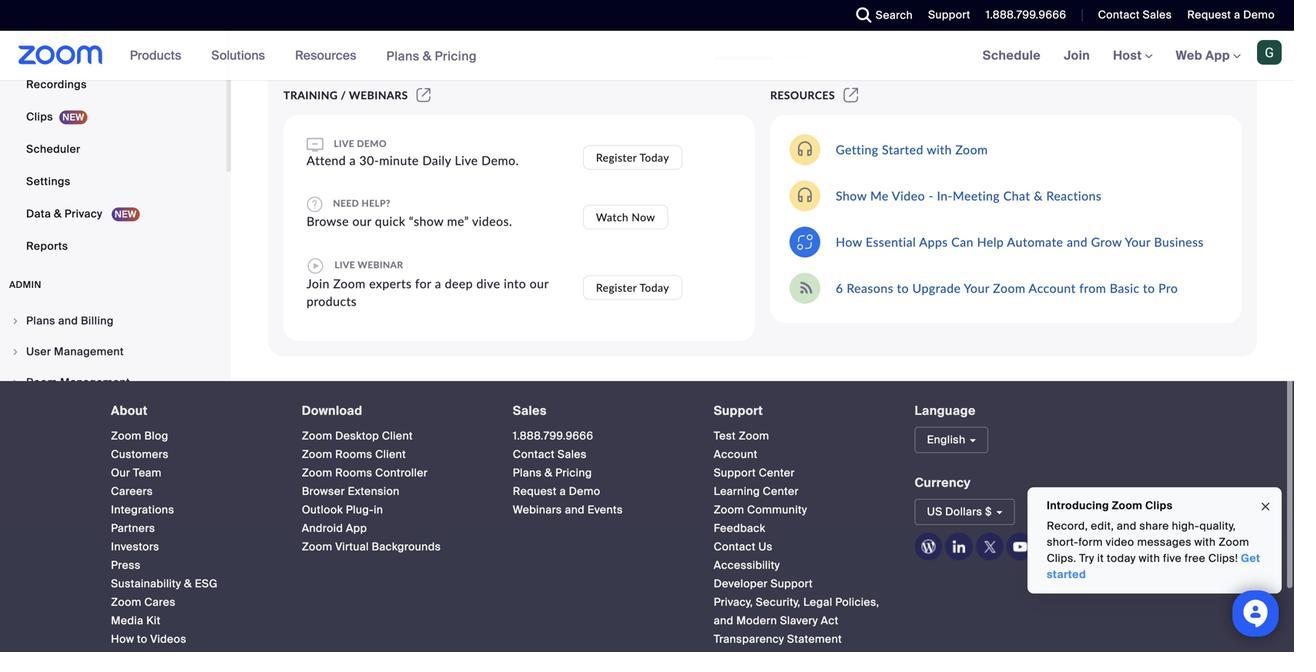 Task type: locate. For each thing, give the bounding box(es) containing it.
and down privacy,
[[714, 614, 734, 628]]

clips.
[[1047, 552, 1076, 566]]

settings
[[26, 174, 71, 189]]

web app button
[[1176, 47, 1241, 64]]

1.888.799.9666 inside 1.888.799.9666 contact sales plans & pricing request a demo webinars and events
[[513, 429, 593, 443]]

0 vertical spatial live
[[334, 138, 354, 149]]

join left host
[[1064, 47, 1090, 64]]

with up free
[[1195, 535, 1216, 550]]

0 vertical spatial app
[[1206, 47, 1230, 64]]

center up community
[[763, 485, 799, 499]]

today up 'now'
[[640, 151, 669, 164]]

press link
[[111, 559, 141, 573]]

pricing inside 1.888.799.9666 contact sales plans & pricing request a demo webinars and events
[[555, 466, 592, 480]]

webinar
[[358, 259, 403, 270]]

contact inside "test zoom account support center learning center zoom community feedback contact us accessibility developer support privacy, security, legal policies, and modern slavery act transparency statement"
[[714, 540, 756, 554]]

1 vertical spatial join
[[307, 276, 330, 291]]

1 window new image from the left
[[414, 89, 433, 102]]

register up watch on the left of page
[[596, 151, 637, 164]]

0 vertical spatial 1.888.799.9666
[[986, 8, 1067, 22]]

how down media
[[111, 633, 134, 647]]

rooms down "desktop"
[[335, 448, 372, 462]]

1 vertical spatial live
[[335, 259, 355, 270]]

2 register from the top
[[596, 281, 637, 294]]

1 horizontal spatial pricing
[[555, 466, 592, 480]]

2 vertical spatial with
[[1139, 552, 1160, 566]]

our
[[352, 214, 372, 229], [530, 276, 549, 291]]

android
[[302, 522, 343, 536]]

0 vertical spatial management
[[54, 345, 124, 359]]

download
[[302, 403, 362, 419]]

room management
[[26, 376, 130, 390]]

zoom inside join zoom experts for a deep dive into our products
[[333, 276, 366, 291]]

sales up '1.888.799.9666' link
[[513, 403, 547, 419]]

0 vertical spatial register
[[596, 151, 637, 164]]

resources
[[770, 89, 835, 102]]

currency
[[915, 475, 971, 491]]

register today button up watch now
[[583, 145, 683, 170]]

1 vertical spatial register today
[[596, 281, 669, 294]]

contact up host
[[1098, 8, 1140, 22]]

0 horizontal spatial account
[[714, 448, 758, 462]]

demo up webinars and events link
[[569, 485, 600, 499]]

and inside 1.888.799.9666 contact sales plans & pricing request a demo webinars and events
[[565, 503, 585, 517]]

right image left room
[[11, 378, 20, 387]]

dollars
[[945, 505, 982, 519]]

sales inside 1.888.799.9666 contact sales plans & pricing request a demo webinars and events
[[558, 448, 587, 462]]

1 vertical spatial plans
[[26, 314, 55, 328]]

and left "billing"
[[58, 314, 78, 328]]

plans for plans and billing
[[26, 314, 55, 328]]

and left events
[[565, 503, 585, 517]]

support up test zoom link
[[714, 403, 763, 419]]

recordings
[[26, 77, 87, 92]]

host button
[[1113, 47, 1153, 64]]

1 vertical spatial app
[[346, 522, 367, 536]]

center
[[759, 466, 795, 480], [763, 485, 799, 499]]

demo
[[1243, 8, 1275, 22], [569, 485, 600, 499]]

0 vertical spatial clips
[[26, 110, 53, 124]]

1 today from the top
[[640, 151, 669, 164]]

1.888.799.9666 up schedule link
[[986, 8, 1067, 22]]

1 horizontal spatial your
[[1125, 235, 1151, 250]]

register today button down watch now
[[583, 275, 683, 300]]

a right for
[[435, 276, 441, 291]]

0 horizontal spatial plans
[[26, 314, 55, 328]]

media
[[111, 614, 143, 628]]

2 vertical spatial contact
[[714, 540, 756, 554]]

1 horizontal spatial our
[[530, 276, 549, 291]]

today
[[640, 151, 669, 164], [640, 281, 669, 294]]

1 register from the top
[[596, 151, 637, 164]]

1 horizontal spatial 1.888.799.9666
[[986, 8, 1067, 22]]

app down plug- in the left bottom of the page
[[346, 522, 367, 536]]

2 register today from the top
[[596, 281, 669, 294]]

slavery
[[780, 614, 818, 628]]

1 horizontal spatial contact
[[714, 540, 756, 554]]

1 vertical spatial how
[[111, 633, 134, 647]]

plans and billing
[[26, 314, 114, 328]]

training
[[283, 89, 338, 102]]

2 horizontal spatial sales
[[1143, 8, 1172, 22]]

2 register today button from the top
[[583, 275, 683, 300]]

join up products
[[307, 276, 330, 291]]

plans inside 1.888.799.9666 contact sales plans & pricing request a demo webinars and events
[[513, 466, 542, 480]]

reactions
[[1046, 188, 1102, 203]]

side navigation navigation
[[0, 0, 231, 522]]

and
[[1067, 235, 1088, 250], [58, 314, 78, 328], [565, 503, 585, 517], [1117, 519, 1137, 533], [714, 614, 734, 628]]

1 horizontal spatial request
[[1187, 8, 1231, 22]]

management down user management "menu item"
[[60, 376, 130, 390]]

0 horizontal spatial sales
[[513, 403, 547, 419]]

register today down watch now
[[596, 281, 669, 294]]

0 horizontal spatial demo
[[569, 485, 600, 499]]

request up web app dropdown button
[[1187, 8, 1231, 22]]

a up web app dropdown button
[[1234, 8, 1241, 22]]

demo up profile picture
[[1243, 8, 1275, 22]]

feedback button
[[714, 522, 766, 536]]

request up webinars
[[513, 485, 557, 499]]

with down messages
[[1139, 552, 1160, 566]]

1 vertical spatial client
[[375, 448, 406, 462]]

esg
[[195, 577, 218, 591]]

1 horizontal spatial account
[[1029, 281, 1076, 296]]

2 vertical spatial sales
[[558, 448, 587, 462]]

2 vertical spatial plans
[[513, 466, 542, 480]]

0 vertical spatial plans
[[386, 48, 419, 64]]

plans inside plans and billing menu item
[[26, 314, 55, 328]]

english button
[[915, 427, 989, 453]]

experts
[[369, 276, 412, 291]]

1 horizontal spatial plans
[[386, 48, 419, 64]]

register for join zoom experts for a deep dive into our products
[[596, 281, 637, 294]]

plans up the webinars
[[386, 48, 419, 64]]

minute
[[379, 153, 419, 168]]

1 vertical spatial management
[[60, 376, 130, 390]]

a left 30-
[[349, 153, 356, 168]]

0 vertical spatial how
[[836, 235, 862, 250]]

account
[[1029, 281, 1076, 296], [714, 448, 758, 462]]

1 right image from the top
[[11, 317, 20, 326]]

our right the "into" at the left of the page
[[530, 276, 549, 291]]

how essential apps can help automate and grow your business
[[836, 235, 1204, 250]]

register
[[596, 151, 637, 164], [596, 281, 637, 294]]

& inside 1.888.799.9666 contact sales plans & pricing request a demo webinars and events
[[545, 466, 553, 480]]

to
[[897, 281, 909, 296], [1143, 281, 1155, 296], [137, 633, 147, 647]]

2 horizontal spatial contact
[[1098, 8, 1140, 22]]

plans inside product information navigation
[[386, 48, 419, 64]]

sales link
[[513, 403, 547, 419]]

need help?
[[330, 198, 391, 209]]

1 vertical spatial pricing
[[555, 466, 592, 480]]

1 vertical spatial 1.888.799.9666
[[513, 429, 593, 443]]

0 vertical spatial register today
[[596, 151, 669, 164]]

form
[[1079, 535, 1103, 550]]

1 vertical spatial today
[[640, 281, 669, 294]]

live up attend
[[334, 138, 354, 149]]

live left the webinar
[[335, 259, 355, 270]]

0 horizontal spatial request
[[513, 485, 557, 499]]

0 horizontal spatial app
[[346, 522, 367, 536]]

right image inside room management menu item
[[11, 378, 20, 387]]

join for join
[[1064, 47, 1090, 64]]

management inside menu item
[[60, 376, 130, 390]]

0 horizontal spatial join
[[307, 276, 330, 291]]

with right 'started'
[[927, 142, 952, 157]]

2 window new image from the left
[[841, 89, 861, 102]]

record,
[[1047, 519, 1088, 533]]

kit
[[146, 614, 161, 628]]

management down "billing"
[[54, 345, 124, 359]]

2 horizontal spatial with
[[1195, 535, 1216, 550]]

clips up scheduler
[[26, 110, 53, 124]]

1 vertical spatial account
[[714, 448, 758, 462]]

right image
[[11, 317, 20, 326], [11, 378, 20, 387]]

contact down '1.888.799.9666' link
[[513, 448, 555, 462]]

0 horizontal spatial clips
[[26, 110, 53, 124]]

window new image down the plans & pricing at the left top of page
[[414, 89, 433, 102]]

0 vertical spatial right image
[[11, 317, 20, 326]]

0 horizontal spatial your
[[964, 281, 990, 296]]

account left from
[[1029, 281, 1076, 296]]

live demo
[[331, 138, 387, 149]]

register today button
[[583, 145, 683, 170], [583, 275, 683, 300]]

0 horizontal spatial 1.888.799.9666
[[513, 429, 593, 443]]

0 vertical spatial rooms
[[335, 448, 372, 462]]

0 horizontal spatial how
[[111, 633, 134, 647]]

watch now
[[596, 211, 655, 224]]

& inside the personal menu menu
[[54, 207, 62, 221]]

support center link
[[714, 466, 795, 480]]

0 vertical spatial register today button
[[583, 145, 683, 170]]

contact us link
[[714, 540, 773, 554]]

1 horizontal spatial demo
[[1243, 8, 1275, 22]]

meetings navigation
[[971, 31, 1294, 81]]

outlook plug-in link
[[302, 503, 383, 517]]

download link
[[302, 403, 362, 419]]

how left "essential"
[[836, 235, 862, 250]]

1 vertical spatial your
[[964, 281, 990, 296]]

center up learning center link
[[759, 466, 795, 480]]

policies,
[[835, 596, 879, 610]]

how to videos link
[[111, 633, 186, 647]]

register for attend a 30-minute daily live demo.
[[596, 151, 637, 164]]

1 horizontal spatial with
[[1139, 552, 1160, 566]]

plans up webinars
[[513, 466, 542, 480]]

to right reasons at top right
[[897, 281, 909, 296]]

and inside the record, edit, and share high-quality, short-form video messages with zoom clips. try it today with five free clips!
[[1117, 519, 1137, 533]]

0 vertical spatial your
[[1125, 235, 1151, 250]]

today down 'now'
[[640, 281, 669, 294]]

0 horizontal spatial to
[[137, 633, 147, 647]]

1 vertical spatial register today button
[[583, 275, 683, 300]]

a up webinars and events link
[[560, 485, 566, 499]]

support down account link
[[714, 466, 756, 480]]

contact sales
[[1098, 8, 1172, 22]]

personal menu menu
[[0, 0, 226, 263]]

1.888.799.9666 for 1.888.799.9666 contact sales plans & pricing request a demo webinars and events
[[513, 429, 593, 443]]

help?
[[362, 198, 391, 209]]

1.888.799.9666 button up schedule link
[[986, 8, 1067, 22]]

1 vertical spatial clips
[[1145, 499, 1173, 513]]

to inside zoom blog customers our team careers integrations partners investors press sustainability & esg zoom cares media kit how to videos
[[137, 633, 147, 647]]

profile picture image
[[1257, 40, 1282, 65]]

1 vertical spatial register
[[596, 281, 637, 294]]

1 horizontal spatial window new image
[[841, 89, 861, 102]]

right image up right icon
[[11, 317, 20, 326]]

app inside meetings navigation
[[1206, 47, 1230, 64]]

join inside join zoom experts for a deep dive into our products
[[307, 276, 330, 291]]

1 vertical spatial contact
[[513, 448, 555, 462]]

basic
[[1110, 281, 1140, 296]]

1 horizontal spatial sales
[[558, 448, 587, 462]]

0 vertical spatial today
[[640, 151, 669, 164]]

your right upgrade
[[964, 281, 990, 296]]

1 register today button from the top
[[583, 145, 683, 170]]

webinars
[[513, 503, 562, 517]]

1.888.799.9666 down "sales" link
[[513, 429, 593, 443]]

register today up watch now
[[596, 151, 669, 164]]

0 horizontal spatial with
[[927, 142, 952, 157]]

0 horizontal spatial pricing
[[435, 48, 477, 64]]

window new image for training / webinars
[[414, 89, 433, 102]]

privacy, security, legal policies, and modern slavery act transparency statement link
[[714, 596, 879, 647]]

join inside meetings navigation
[[1064, 47, 1090, 64]]

show
[[836, 188, 867, 203]]

and up the video
[[1117, 519, 1137, 533]]

started
[[1047, 568, 1086, 582]]

us
[[927, 505, 943, 519]]

watch now button
[[583, 205, 668, 230]]

clips up share
[[1145, 499, 1173, 513]]

your right grow in the right of the page
[[1125, 235, 1151, 250]]

0 horizontal spatial contact
[[513, 448, 555, 462]]

close image
[[1260, 498, 1272, 516]]

right image
[[11, 347, 20, 357]]

rooms down zoom rooms client link
[[335, 466, 372, 480]]

outlook
[[302, 503, 343, 517]]

0 horizontal spatial our
[[352, 214, 372, 229]]

0 vertical spatial join
[[1064, 47, 1090, 64]]

0 horizontal spatial window new image
[[414, 89, 433, 102]]

product information navigation
[[118, 31, 488, 81]]

right image for room
[[11, 378, 20, 387]]

support right search
[[928, 8, 971, 22]]

"show
[[409, 214, 444, 229]]

sales down '1.888.799.9666' link
[[558, 448, 587, 462]]

management inside "menu item"
[[54, 345, 124, 359]]

in-
[[937, 188, 953, 203]]

careers
[[111, 485, 153, 499]]

about
[[111, 403, 148, 419]]

window new image right resources
[[841, 89, 861, 102]]

2 right image from the top
[[11, 378, 20, 387]]

join for join zoom experts for a deep dive into our products
[[307, 276, 330, 291]]

to left pro
[[1143, 281, 1155, 296]]

zoom rooms client link
[[302, 448, 406, 462]]

banner
[[0, 31, 1294, 81]]

resources
[[295, 47, 356, 64]]

window new image for resources
[[841, 89, 861, 102]]

app right web
[[1206, 47, 1230, 64]]

to down media kit 'link'
[[137, 633, 147, 647]]

1 vertical spatial our
[[530, 276, 549, 291]]

our down need help?
[[352, 214, 372, 229]]

1 register today from the top
[[596, 151, 669, 164]]

zoom
[[956, 142, 988, 157], [333, 276, 366, 291], [993, 281, 1026, 296], [111, 429, 142, 443], [302, 429, 332, 443], [739, 429, 769, 443], [302, 448, 332, 462], [302, 466, 332, 480], [1112, 499, 1143, 513], [714, 503, 744, 517], [1219, 535, 1249, 550], [302, 540, 332, 554], [111, 596, 142, 610]]

sales up host dropdown button
[[1143, 8, 1172, 22]]

2 today from the top
[[640, 281, 669, 294]]

accessibility link
[[714, 559, 780, 573]]

1 vertical spatial center
[[763, 485, 799, 499]]

products button
[[130, 31, 188, 80]]

1 vertical spatial demo
[[569, 485, 600, 499]]

1 horizontal spatial to
[[897, 281, 909, 296]]

data & privacy link
[[0, 199, 226, 230]]

window new image
[[414, 89, 433, 102], [841, 89, 861, 102]]

management for room management
[[60, 376, 130, 390]]

media kit link
[[111, 614, 161, 628]]

investors link
[[111, 540, 159, 554]]

desktop
[[335, 429, 379, 443]]

1 vertical spatial right image
[[11, 378, 20, 387]]

1 horizontal spatial how
[[836, 235, 862, 250]]

a inside 1.888.799.9666 contact sales plans & pricing request a demo webinars and events
[[560, 485, 566, 499]]

plans up user
[[26, 314, 55, 328]]

1.888.799.9666
[[986, 8, 1067, 22], [513, 429, 593, 443]]

1 horizontal spatial app
[[1206, 47, 1230, 64]]

search
[[876, 8, 913, 22]]

register today button for attend a 30-minute daily live demo.
[[583, 145, 683, 170]]

1 vertical spatial rooms
[[335, 466, 372, 480]]

contact down feedback
[[714, 540, 756, 554]]

and inside "test zoom account support center learning center zoom community feedback contact us accessibility developer support privacy, security, legal policies, and modern slavery act transparency statement"
[[714, 614, 734, 628]]

register down watch on the left of page
[[596, 281, 637, 294]]

test zoom account support center learning center zoom community feedback contact us accessibility developer support privacy, security, legal policies, and modern slavery act transparency statement
[[714, 429, 879, 647]]

1 vertical spatial sales
[[513, 403, 547, 419]]

zoom rooms controller link
[[302, 466, 428, 480]]

register today button for join zoom experts for a deep dive into our products
[[583, 275, 683, 300]]

a inside join zoom experts for a deep dive into our products
[[435, 276, 441, 291]]

1.888.799.9666 contact sales plans & pricing request a demo webinars and events
[[513, 429, 623, 517]]

account down test zoom link
[[714, 448, 758, 462]]

right image inside plans and billing menu item
[[11, 317, 20, 326]]

0 vertical spatial account
[[1029, 281, 1076, 296]]

webinars and events link
[[513, 503, 623, 517]]

0 vertical spatial pricing
[[435, 48, 477, 64]]

in
[[374, 503, 383, 517]]

& inside product information navigation
[[423, 48, 432, 64]]

sales
[[1143, 8, 1172, 22], [513, 403, 547, 419], [558, 448, 587, 462]]

2 horizontal spatial plans
[[513, 466, 542, 480]]

data
[[26, 207, 51, 221]]

1 horizontal spatial join
[[1064, 47, 1090, 64]]

1 vertical spatial request
[[513, 485, 557, 499]]

us
[[759, 540, 773, 554]]

plans
[[386, 48, 419, 64], [26, 314, 55, 328], [513, 466, 542, 480]]



Task type: vqa. For each thing, say whether or not it's contained in the screenshot.
ABOUT
yes



Task type: describe. For each thing, give the bounding box(es) containing it.
developer support link
[[714, 577, 813, 591]]

into
[[504, 276, 526, 291]]

test
[[714, 429, 736, 443]]

english
[[927, 433, 966, 447]]

blog
[[144, 429, 168, 443]]

integrations link
[[111, 503, 174, 517]]

show me video - in-meeting chat & reactions link
[[836, 188, 1102, 203]]

0 vertical spatial client
[[382, 429, 413, 443]]

today for attend a 30-minute daily live demo.
[[640, 151, 669, 164]]

live for a
[[334, 138, 354, 149]]

1 vertical spatial with
[[1195, 535, 1216, 550]]

videos.
[[472, 214, 512, 229]]

demo inside 1.888.799.9666 contact sales plans & pricing request a demo webinars and events
[[569, 485, 600, 499]]

statement
[[787, 633, 842, 647]]

& inside zoom blog customers our team careers integrations partners investors press sustainability & esg zoom cares media kit how to videos
[[184, 577, 192, 591]]

need
[[333, 198, 359, 209]]

1.888.799.9666 for 1.888.799.9666
[[986, 8, 1067, 22]]

30-
[[359, 153, 379, 168]]

1 horizontal spatial clips
[[1145, 499, 1173, 513]]

register today for attend a 30-minute daily live demo.
[[596, 151, 669, 164]]

2 rooms from the top
[[335, 466, 372, 480]]

register today for join zoom experts for a deep dive into our products
[[596, 281, 669, 294]]

$
[[985, 505, 992, 519]]

watch
[[596, 211, 629, 224]]

introducing
[[1047, 499, 1109, 513]]

started
[[882, 142, 924, 157]]

privacy,
[[714, 596, 753, 610]]

free
[[1185, 552, 1206, 566]]

essential
[[866, 235, 916, 250]]

browse
[[307, 214, 349, 229]]

1 rooms from the top
[[335, 448, 372, 462]]

webinars
[[349, 89, 408, 102]]

request inside 1.888.799.9666 contact sales plans & pricing request a demo webinars and events
[[513, 485, 557, 499]]

products
[[307, 294, 357, 309]]

live for zoom
[[335, 259, 355, 270]]

get started link
[[1047, 552, 1261, 582]]

0 vertical spatial our
[[352, 214, 372, 229]]

pricing inside product information navigation
[[435, 48, 477, 64]]

0 vertical spatial request
[[1187, 8, 1231, 22]]

banner containing products
[[0, 31, 1294, 81]]

zoom community link
[[714, 503, 807, 517]]

zoom logo image
[[18, 45, 103, 65]]

1.888.799.9666 button up schedule
[[974, 0, 1070, 31]]

account inside "test zoom account support center learning center zoom community feedback contact us accessibility developer support privacy, security, legal policies, and modern slavery act transparency statement"
[[714, 448, 758, 462]]

careers link
[[111, 485, 153, 499]]

0 vertical spatial with
[[927, 142, 952, 157]]

apps
[[919, 235, 948, 250]]

pro
[[1159, 281, 1178, 296]]

reports
[[26, 239, 68, 253]]

room management menu item
[[0, 368, 226, 398]]

from
[[1079, 281, 1106, 296]]

reasons
[[847, 281, 894, 296]]

security,
[[756, 596, 801, 610]]

training / webinars
[[283, 89, 408, 102]]

plans for plans & pricing
[[386, 48, 419, 64]]

customers
[[111, 448, 169, 462]]

today for join zoom experts for a deep dive into our products
[[640, 281, 669, 294]]

community
[[747, 503, 807, 517]]

settings link
[[0, 166, 226, 197]]

android app link
[[302, 522, 367, 536]]

admin
[[9, 279, 41, 291]]

0 vertical spatial sales
[[1143, 8, 1172, 22]]

resources button
[[295, 31, 363, 80]]

how inside zoom blog customers our team careers integrations partners investors press sustainability & esg zoom cares media kit how to videos
[[111, 633, 134, 647]]

try
[[1079, 552, 1095, 566]]

notes link
[[0, 37, 226, 68]]

contact inside 1.888.799.9666 contact sales plans & pricing request a demo webinars and events
[[513, 448, 555, 462]]

act
[[821, 614, 839, 628]]

get started
[[1047, 552, 1261, 582]]

quick
[[375, 214, 406, 229]]

for
[[415, 276, 431, 291]]

user management menu item
[[0, 337, 226, 367]]

demo.
[[482, 153, 519, 168]]

partners
[[111, 522, 155, 536]]

short-
[[1047, 535, 1079, 550]]

reports link
[[0, 231, 226, 262]]

us dollars $
[[927, 505, 992, 519]]

us dollars $ button
[[915, 499, 1015, 526]]

and left grow in the right of the page
[[1067, 235, 1088, 250]]

upgrade
[[913, 281, 961, 296]]

accessibility
[[714, 559, 780, 573]]

introducing zoom clips
[[1047, 499, 1173, 513]]

clips inside the personal menu menu
[[26, 110, 53, 124]]

events
[[588, 503, 623, 517]]

team
[[133, 466, 162, 480]]

admin menu menu
[[0, 307, 226, 522]]

zoom cares link
[[111, 596, 176, 610]]

app inside zoom desktop client zoom rooms client zoom rooms controller browser extension outlook plug-in android app zoom virtual backgrounds
[[346, 522, 367, 536]]

five
[[1163, 552, 1182, 566]]

videos
[[150, 633, 186, 647]]

developer
[[714, 577, 768, 591]]

controller
[[375, 466, 428, 480]]

zoom blog customers our team careers integrations partners investors press sustainability & esg zoom cares media kit how to videos
[[111, 429, 218, 647]]

show me video - in-meeting chat & reactions
[[836, 188, 1102, 203]]

0 vertical spatial center
[[759, 466, 795, 480]]

zoom virtual backgrounds link
[[302, 540, 441, 554]]

management for user management
[[54, 345, 124, 359]]

zoom inside the record, edit, and share high-quality, short-form video messages with zoom clips. try it today with five free clips!
[[1219, 535, 1249, 550]]

messages
[[1137, 535, 1192, 550]]

data & privacy
[[26, 207, 105, 221]]

our inside join zoom experts for a deep dive into our products
[[530, 276, 549, 291]]

plans and billing menu item
[[0, 307, 226, 336]]

2 horizontal spatial to
[[1143, 281, 1155, 296]]

0 vertical spatial demo
[[1243, 8, 1275, 22]]

sustainability
[[111, 577, 181, 591]]

share
[[1140, 519, 1169, 533]]

cares
[[144, 596, 176, 610]]

automate
[[1007, 235, 1063, 250]]

and inside plans and billing menu item
[[58, 314, 78, 328]]

zoom desktop client zoom rooms client zoom rooms controller browser extension outlook plug-in android app zoom virtual backgrounds
[[302, 429, 441, 554]]

browser
[[302, 485, 345, 499]]

join link
[[1052, 31, 1102, 80]]

integrations
[[111, 503, 174, 517]]

0 vertical spatial contact
[[1098, 8, 1140, 22]]

partners link
[[111, 522, 155, 536]]

can
[[952, 235, 974, 250]]

learning
[[714, 485, 760, 499]]

support up the 'security,'
[[771, 577, 813, 591]]

record, edit, and share high-quality, short-form video messages with zoom clips. try it today with five free clips!
[[1047, 519, 1249, 566]]

privacy
[[65, 207, 103, 221]]

right image for plans
[[11, 317, 20, 326]]

join zoom experts for a deep dive into our products
[[307, 276, 549, 309]]

attend a 30-minute daily live demo.
[[307, 153, 519, 168]]



